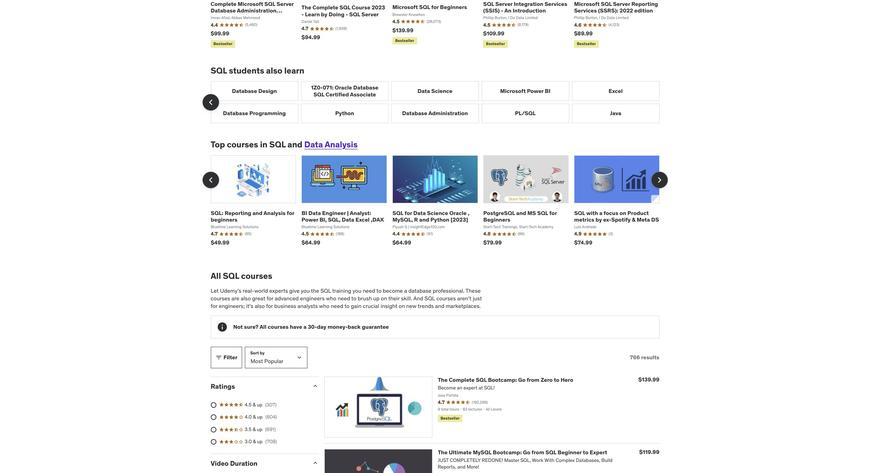 Task type: locate. For each thing, give the bounding box(es) containing it.
1 horizontal spatial all
[[260, 324, 266, 331]]

sql with a focus on product metrics by ex-spotify & meta ds
[[574, 210, 659, 223]]

the inside the complete sql course 2023 - learn by doing - sql server
[[302, 4, 311, 11]]

0 horizontal spatial administration
[[237, 7, 276, 14]]

courses down the let at the left
[[211, 295, 230, 302]]

microsoft sql for beginners
[[392, 4, 467, 11]]

learn
[[284, 65, 304, 76]]

sql inside sql with a focus on product metrics by ex-spotify & meta ds
[[574, 210, 585, 217]]

oracle left ,
[[449, 210, 467, 217]]

1 horizontal spatial course
[[352, 4, 370, 11]]

- for an
[[501, 7, 503, 14]]

these
[[466, 287, 481, 294]]

bi up pl/sql link
[[545, 87, 551, 94]]

0 vertical spatial on
[[620, 210, 626, 217]]

courses up world
[[241, 271, 272, 282]]

and right in
[[288, 139, 302, 150]]

power left bi,
[[302, 216, 318, 223]]

the for the ultimate mysql bootcamp: go from sql beginner to expert
[[438, 449, 448, 456]]

data inside sql for data science oracle , mysql, r and python [2023]
[[413, 210, 426, 217]]

up up crucial
[[373, 295, 380, 302]]

science right r
[[427, 210, 448, 217]]

oracle inside sql for data science oracle , mysql, r and python [2023]
[[449, 210, 467, 217]]

database
[[211, 7, 236, 14], [353, 84, 378, 91], [232, 87, 257, 94], [223, 110, 248, 117], [402, 110, 427, 117]]

just
[[473, 295, 482, 302]]

0 horizontal spatial python
[[335, 110, 354, 117]]

1 vertical spatial analysis
[[264, 210, 286, 217]]

data analysis link
[[304, 139, 358, 150]]

small image
[[215, 355, 222, 361], [312, 383, 319, 390]]

excel left ,dax
[[356, 216, 370, 223]]

the
[[311, 287, 319, 294]]

1 horizontal spatial a
[[404, 287, 407, 294]]

0 vertical spatial beginners
[[440, 4, 467, 11]]

0 vertical spatial go
[[518, 377, 526, 384]]

courses
[[227, 139, 258, 150], [241, 271, 272, 282], [211, 295, 230, 302], [436, 295, 456, 302], [268, 324, 289, 331]]

bi left bi,
[[302, 210, 307, 217]]

previous image
[[205, 97, 216, 108], [205, 175, 216, 186]]

2 vertical spatial a
[[303, 324, 307, 331]]

1 horizontal spatial analysis
[[325, 139, 358, 150]]

& right 3.0
[[253, 439, 256, 445]]

1 vertical spatial a
[[404, 287, 407, 294]]

1 vertical spatial from
[[532, 449, 544, 456]]

who down engineers
[[319, 303, 329, 310]]

0 horizontal spatial you
[[301, 287, 310, 294]]

0 vertical spatial all
[[211, 271, 221, 282]]

1 horizontal spatial power
[[527, 87, 544, 94]]

4.5 & up (307)
[[245, 402, 277, 408]]

all up the let at the left
[[211, 271, 221, 282]]

metrics
[[574, 216, 594, 223]]

carousel element
[[202, 81, 659, 123], [202, 156, 668, 255]]

0 horizontal spatial course
[[211, 14, 229, 21]]

for inside postgresql and ms sql for beginners
[[549, 210, 557, 217]]

integration
[[514, 0, 543, 7]]

power up pl/sql
[[527, 87, 544, 94]]

from for zero
[[527, 377, 539, 384]]

1 horizontal spatial by
[[596, 216, 602, 223]]

up left (604)
[[257, 414, 263, 421]]

on right focus
[[620, 210, 626, 217]]

and right r
[[419, 216, 429, 223]]

also down great
[[255, 303, 265, 310]]

previous image for top courses in
[[205, 175, 216, 186]]

0 horizontal spatial -
[[302, 11, 304, 18]]

become
[[383, 287, 403, 294]]

sql for data science oracle , mysql, r and python [2023] link
[[392, 210, 469, 223]]

1 vertical spatial administration
[[428, 110, 468, 117]]

1 vertical spatial reporting
[[225, 210, 251, 217]]

1 horizontal spatial administration
[[428, 110, 468, 117]]

0 horizontal spatial small image
[[215, 355, 222, 361]]

1 vertical spatial previous image
[[205, 175, 216, 186]]

1 horizontal spatial services
[[574, 7, 597, 14]]

1 vertical spatial on
[[381, 295, 387, 302]]

up left (708)
[[257, 439, 263, 445]]

&
[[632, 216, 636, 223], [253, 402, 256, 408], [253, 414, 256, 421], [253, 427, 256, 433], [253, 439, 256, 445]]

on inside sql with a focus on product metrics by ex-spotify & meta ds
[[620, 210, 626, 217]]

0 vertical spatial administration
[[237, 7, 276, 14]]

brush
[[358, 295, 372, 302]]

0 vertical spatial previous image
[[205, 97, 216, 108]]

0 vertical spatial science
[[431, 87, 452, 94]]

4.5
[[245, 402, 252, 408]]

3.0
[[245, 439, 252, 445]]

marketplaces.
[[446, 303, 481, 310]]

1 horizontal spatial beginners
[[483, 216, 510, 223]]

- left learn
[[302, 11, 304, 18]]

sure?
[[244, 324, 258, 331]]

0 vertical spatial bi
[[545, 87, 551, 94]]

associate
[[350, 91, 376, 98]]

from left beginner
[[532, 449, 544, 456]]

1 vertical spatial excel
[[356, 216, 370, 223]]

who
[[326, 295, 336, 302], [319, 303, 329, 310]]

complete inside the complete sql course 2023 - learn by doing - sql server
[[313, 4, 338, 11]]

oracle right the "071:"
[[335, 84, 352, 91]]

all right sure?
[[260, 324, 266, 331]]

1 vertical spatial power
[[302, 216, 318, 223]]

0 vertical spatial reporting
[[631, 0, 658, 7]]

python left [2023] at the top of page
[[430, 216, 449, 223]]

course inside complete microsoft sql server database administration course
[[211, 14, 229, 21]]

1 vertical spatial beginners
[[483, 216, 510, 223]]

mysql,
[[392, 216, 413, 223]]

you up brush
[[353, 287, 361, 294]]

0 horizontal spatial complete
[[211, 0, 236, 7]]

2 vertical spatial the
[[438, 449, 448, 456]]

and left the ms
[[516, 210, 526, 217]]

server inside sql server integration services (ssis) - an introduction
[[495, 0, 513, 7]]

by inside the complete sql course 2023 - learn by doing - sql server
[[321, 11, 327, 18]]

& left meta
[[632, 216, 636, 223]]

oracle
[[335, 84, 352, 91], [449, 210, 467, 217]]

you left the
[[301, 287, 310, 294]]

& right 4.5
[[253, 402, 256, 408]]

microsoft sql for beginners link
[[392, 4, 467, 11]]

(604)
[[265, 414, 277, 421]]

0 horizontal spatial beginners
[[440, 4, 467, 11]]

the for the complete sql course 2023 - learn by doing - sql server
[[302, 4, 311, 11]]

- left an
[[501, 7, 503, 14]]

1 vertical spatial bootcamp:
[[493, 449, 522, 456]]

reporting
[[631, 0, 658, 7], [225, 210, 251, 217]]

complete microsoft sql server database administration course
[[211, 0, 294, 21]]

video duration button
[[211, 460, 306, 468]]

3.5
[[245, 427, 252, 433]]

0 vertical spatial analysis
[[325, 139, 358, 150]]

top courses in sql and data analysis
[[211, 139, 358, 150]]

0 vertical spatial excel
[[609, 87, 623, 94]]

by right learn
[[321, 11, 327, 18]]

2 horizontal spatial -
[[501, 7, 503, 14]]

0 horizontal spatial excel
[[356, 216, 370, 223]]

on down skill.
[[399, 303, 405, 310]]

science up 'database administration'
[[431, 87, 452, 94]]

give
[[289, 287, 300, 294]]

sql inside postgresql and ms sql for beginners
[[537, 210, 548, 217]]

2 carousel element from the top
[[202, 156, 668, 255]]

microsoft inside carousel element
[[500, 87, 526, 94]]

postgresql and ms sql for beginners link
[[483, 210, 557, 223]]

sql,
[[328, 216, 341, 223]]

0 horizontal spatial analysis
[[264, 210, 286, 217]]

sql inside microsoft sql server reporting services (ssrs): 2022 edition
[[601, 0, 612, 7]]

beginners
[[211, 216, 237, 223]]

also
[[266, 65, 282, 76], [241, 295, 251, 302], [255, 303, 265, 310]]

edition
[[634, 7, 653, 14]]

training
[[332, 287, 351, 294]]

0 horizontal spatial power
[[302, 216, 318, 223]]

database design link
[[211, 81, 298, 101]]

1 vertical spatial carousel element
[[202, 156, 668, 255]]

[2023]
[[451, 216, 468, 223]]

services left (ssrs):
[[574, 7, 597, 14]]

and right beginners on the top of the page
[[252, 210, 262, 217]]

1 horizontal spatial also
[[255, 303, 265, 310]]

1 horizontal spatial complete
[[313, 4, 338, 11]]

0 vertical spatial python
[[335, 110, 354, 117]]

also down real-
[[241, 295, 251, 302]]

pl/sql link
[[482, 104, 569, 123]]

new
[[406, 303, 417, 310]]

0 vertical spatial oracle
[[335, 84, 352, 91]]

1 horizontal spatial python
[[430, 216, 449, 223]]

microsoft for microsoft power bi
[[500, 87, 526, 94]]

1 carousel element from the top
[[202, 81, 659, 123]]

1 horizontal spatial reporting
[[631, 0, 658, 7]]

by left ex-
[[596, 216, 602, 223]]

1 vertical spatial science
[[427, 210, 448, 217]]

0 vertical spatial the
[[302, 4, 311, 11]]

1 vertical spatial python
[[430, 216, 449, 223]]

1 vertical spatial go
[[523, 449, 530, 456]]

trends
[[418, 303, 434, 310]]

oracle inside 1z0-071: oracle database sql certified associate
[[335, 84, 352, 91]]

1 you from the left
[[301, 287, 310, 294]]

by inside sql with a focus on product metrics by ex-spotify & meta ds
[[596, 216, 602, 223]]

& right 4.0
[[253, 414, 256, 421]]

and inside postgresql and ms sql for beginners
[[516, 210, 526, 217]]

2023
[[372, 4, 385, 11]]

by for doing
[[321, 11, 327, 18]]

1 horizontal spatial oracle
[[449, 210, 467, 217]]

on
[[620, 210, 626, 217], [381, 295, 387, 302], [399, 303, 405, 310]]

0 vertical spatial power
[[527, 87, 544, 94]]

2 horizontal spatial on
[[620, 210, 626, 217]]

1 vertical spatial who
[[319, 303, 329, 310]]

ratings
[[211, 383, 235, 391]]

database administration
[[402, 110, 468, 117]]

0 horizontal spatial all
[[211, 271, 221, 282]]

0 horizontal spatial services
[[545, 0, 567, 7]]

2 vertical spatial on
[[399, 303, 405, 310]]

the
[[302, 4, 311, 11], [438, 377, 448, 384], [438, 449, 448, 456]]

1 previous image from the top
[[205, 97, 216, 108]]

services right integration
[[545, 0, 567, 7]]

0 vertical spatial small image
[[215, 355, 222, 361]]

who down training
[[326, 295, 336, 302]]

& right 3.5 on the bottom left of page
[[253, 427, 256, 433]]

up left (691)
[[257, 427, 262, 433]]

up left (307) at the bottom of the page
[[257, 402, 262, 408]]

and
[[413, 295, 423, 302]]

(307)
[[265, 402, 277, 408]]

microsoft inside microsoft sql server reporting services (ssrs): 2022 edition
[[574, 0, 600, 7]]

introduction
[[513, 7, 546, 14]]

2 you from the left
[[353, 287, 361, 294]]

go for sql
[[523, 449, 530, 456]]

science inside sql for data science oracle , mysql, r and python [2023]
[[427, 210, 448, 217]]

data
[[418, 87, 430, 94], [304, 139, 323, 150], [308, 210, 321, 217], [413, 210, 426, 217], [342, 216, 354, 223]]

in
[[260, 139, 267, 150]]

2 previous image from the top
[[205, 175, 216, 186]]

excel
[[609, 87, 623, 94], [356, 216, 370, 223]]

1 vertical spatial by
[[596, 216, 602, 223]]

0 horizontal spatial a
[[303, 324, 307, 331]]

a up skill.
[[404, 287, 407, 294]]

a left the 30-
[[303, 324, 307, 331]]

sql inside complete microsoft sql server database administration course
[[264, 0, 275, 7]]

1 vertical spatial small image
[[312, 383, 319, 390]]

carousel element containing 1z0-071: oracle database sql certified associate
[[202, 81, 659, 123]]

carousel element containing sql: reporting and analysis for beginners
[[202, 156, 668, 255]]

2 horizontal spatial complete
[[449, 377, 475, 384]]

bootcamp:
[[488, 377, 517, 384], [493, 449, 522, 456]]

power inside bi data engineer | analyst: power bi, sql, data excel ,dax
[[302, 216, 318, 223]]

business
[[274, 303, 296, 310]]

0 horizontal spatial on
[[381, 295, 387, 302]]

learn
[[305, 11, 320, 18]]

- inside sql server integration services (ssis) - an introduction
[[501, 7, 503, 14]]

udemy's
[[220, 287, 241, 294]]

1 horizontal spatial you
[[353, 287, 361, 294]]

carousel element for sql students also learn
[[202, 81, 659, 123]]

from left "zero"
[[527, 377, 539, 384]]

bootcamp: for mysql
[[493, 449, 522, 456]]

python down certified on the top left of the page
[[335, 110, 354, 117]]

excel up java on the right top of page
[[609, 87, 623, 94]]

sql inside sql for data science oracle , mysql, r and python [2023]
[[392, 210, 403, 217]]

0 horizontal spatial by
[[321, 11, 327, 18]]

1 vertical spatial also
[[241, 295, 251, 302]]

1 horizontal spatial -
[[346, 11, 348, 18]]

courses down 'professional.'
[[436, 295, 456, 302]]

on up insight
[[381, 295, 387, 302]]

-
[[501, 7, 503, 14], [302, 11, 304, 18], [346, 11, 348, 18]]

0 horizontal spatial also
[[241, 295, 251, 302]]

top
[[211, 139, 225, 150]]

0 vertical spatial carousel element
[[202, 81, 659, 123]]

ds
[[651, 216, 659, 223]]

1 vertical spatial bi
[[302, 210, 307, 217]]

need
[[363, 287, 375, 294], [338, 295, 350, 302], [331, 303, 343, 310]]

0 vertical spatial a
[[599, 210, 602, 217]]

2 horizontal spatial a
[[599, 210, 602, 217]]

also left learn
[[266, 65, 282, 76]]

sql:
[[211, 210, 223, 217]]

2 vertical spatial also
[[255, 303, 265, 310]]

0 horizontal spatial bi
[[302, 210, 307, 217]]

aren't
[[457, 295, 471, 302]]

0 horizontal spatial oracle
[[335, 84, 352, 91]]

and right trends
[[435, 303, 444, 310]]

- right doing
[[346, 11, 348, 18]]

database inside 1z0-071: oracle database sql certified associate
[[353, 84, 378, 91]]

up for (691)
[[257, 427, 262, 433]]

bootcamp: for sql
[[488, 377, 517, 384]]

& for 3.0 & up (708)
[[253, 439, 256, 445]]

administration inside carousel element
[[428, 110, 468, 117]]

1 horizontal spatial excel
[[609, 87, 623, 94]]

and inside let udemy's real-world experts give you the sql training you need to become a database professional. these courses are also great for advanced engineers who need to brush up on their skill. and sql courses aren't just for engineers; it's also for business analysts who need to gain crucial insight on new trends and marketplaces.
[[435, 303, 444, 310]]

guarantee
[[362, 324, 389, 331]]

let udemy's real-world experts give you the sql training you need to become a database professional. these courses are also great for advanced engineers who need to brush up on their skill. and sql courses aren't just for engineers; it's also for business analysts who need to gain crucial insight on new trends and marketplaces.
[[211, 287, 482, 310]]

skill.
[[401, 295, 412, 302]]

1 vertical spatial oracle
[[449, 210, 467, 217]]

programming
[[249, 110, 286, 117]]

0 horizontal spatial reporting
[[225, 210, 251, 217]]

1 vertical spatial course
[[211, 14, 229, 21]]

0 vertical spatial from
[[527, 377, 539, 384]]

zero
[[541, 377, 553, 384]]

a right with
[[599, 210, 602, 217]]

1 horizontal spatial bi
[[545, 87, 551, 94]]

2 horizontal spatial also
[[266, 65, 282, 76]]

and inside sql for data science oracle , mysql, r and python [2023]
[[419, 216, 429, 223]]

1 vertical spatial all
[[260, 324, 266, 331]]

sql inside 1z0-071: oracle database sql certified associate
[[313, 91, 324, 98]]

0 vertical spatial bootcamp:
[[488, 377, 517, 384]]

0 vertical spatial course
[[352, 4, 370, 11]]

courses left in
[[227, 139, 258, 150]]

beginners
[[440, 4, 467, 11], [483, 216, 510, 223]]

database for database programming
[[223, 110, 248, 117]]

0 vertical spatial by
[[321, 11, 327, 18]]

3.0 & up (708)
[[245, 439, 277, 445]]

1 vertical spatial the
[[438, 377, 448, 384]]

bi data engineer | analyst: power bi, sql, data excel ,dax
[[302, 210, 384, 223]]



Task type: vqa. For each thing, say whether or not it's contained in the screenshot.
the 35min
no



Task type: describe. For each thing, give the bounding box(es) containing it.
server inside the complete sql course 2023 - learn by doing - sql server
[[361, 11, 379, 18]]

analyst:
[[350, 210, 371, 217]]

reporting inside the sql: reporting and analysis for beginners
[[225, 210, 251, 217]]

766
[[630, 354, 640, 361]]

engineers
[[300, 295, 325, 302]]

ms
[[527, 210, 536, 217]]

their
[[388, 295, 400, 302]]

postgresql and ms sql for beginners
[[483, 210, 557, 223]]

sql: reporting and analysis for beginners link
[[211, 210, 294, 223]]

1 vertical spatial need
[[338, 295, 350, 302]]

r
[[414, 216, 418, 223]]

,
[[468, 210, 469, 217]]

expert
[[590, 449, 607, 456]]

meta
[[637, 216, 650, 223]]

database design
[[232, 87, 277, 94]]

bi inside bi data engineer | analyst: power bi, sql, data excel ,dax
[[302, 210, 307, 217]]

complete for the complete sql bootcamp: go from zero to hero
[[449, 377, 475, 384]]

up for (307)
[[257, 402, 262, 408]]

let
[[211, 287, 219, 294]]

766 results status
[[630, 354, 659, 361]]

the complete sql course 2023 - learn by doing - sql server
[[302, 4, 385, 18]]

postgresql
[[483, 210, 515, 217]]

1 horizontal spatial small image
[[312, 383, 319, 390]]

1z0-071: oracle database sql certified associate
[[311, 84, 378, 98]]

professional.
[[433, 287, 464, 294]]

up inside let udemy's real-world experts give you the sql training you need to become a database professional. these courses are also great for advanced engineers who need to brush up on their skill. and sql courses aren't just for engineers; it's also for business analysts who need to gain crucial insight on new trends and marketplaces.
[[373, 295, 380, 302]]

back
[[348, 324, 361, 331]]

and inside the sql: reporting and analysis for beginners
[[252, 210, 262, 217]]

database for database administration
[[402, 110, 427, 117]]

1 horizontal spatial on
[[399, 303, 405, 310]]

$119.99
[[639, 449, 659, 456]]

with
[[586, 210, 598, 217]]

$139.99
[[638, 376, 659, 383]]

0 vertical spatial need
[[363, 287, 375, 294]]

complete microsoft sql server database administration course link
[[211, 0, 294, 21]]

power inside microsoft power bi link
[[527, 87, 544, 94]]

microsoft sql server reporting services (ssrs): 2022 edition
[[574, 0, 658, 14]]

are
[[231, 295, 239, 302]]

& for 4.5 & up (307)
[[253, 402, 256, 408]]

administration inside complete microsoft sql server database administration course
[[237, 7, 276, 14]]

next image
[[654, 175, 665, 186]]

small image
[[312, 460, 319, 467]]

,dax
[[371, 216, 384, 223]]

courses left have
[[268, 324, 289, 331]]

java link
[[572, 104, 659, 123]]

microsoft for microsoft sql server reporting services (ssrs): 2022 edition
[[574, 0, 600, 7]]

& for 3.5 & up (691)
[[253, 427, 256, 433]]

great
[[252, 295, 265, 302]]

all sql courses
[[211, 271, 272, 282]]

excel inside bi data engineer | analyst: power bi, sql, data excel ,dax
[[356, 216, 370, 223]]

go for zero
[[518, 377, 526, 384]]

students
[[229, 65, 264, 76]]

sql inside sql server integration services (ssis) - an introduction
[[483, 0, 494, 7]]

2 vertical spatial need
[[331, 303, 343, 310]]

complete for the complete sql course 2023 - learn by doing - sql server
[[313, 4, 338, 11]]

python inside sql for data science oracle , mysql, r and python [2023]
[[430, 216, 449, 223]]

mysql
[[473, 449, 492, 456]]

services inside sql server integration services (ssis) - an introduction
[[545, 0, 567, 7]]

filter
[[224, 354, 237, 361]]

certified
[[326, 91, 349, 98]]

from for sql
[[532, 449, 544, 456]]

the for the complete sql bootcamp: go from zero to hero
[[438, 377, 448, 384]]

766 results
[[630, 354, 659, 361]]

sql server integration services (ssis) - an introduction link
[[483, 0, 567, 14]]

design
[[258, 87, 277, 94]]

pl/sql
[[515, 110, 536, 117]]

server inside microsoft sql server reporting services (ssrs): 2022 edition
[[613, 0, 630, 7]]

experts
[[269, 287, 288, 294]]

database inside complete microsoft sql server database administration course
[[211, 7, 236, 14]]

sql students also learn
[[211, 65, 304, 76]]

doing
[[329, 11, 344, 18]]

by for ex-
[[596, 216, 602, 223]]

(691)
[[265, 427, 276, 433]]

course inside the complete sql course 2023 - learn by doing - sql server
[[352, 4, 370, 11]]

- for learn
[[302, 11, 304, 18]]

0 vertical spatial also
[[266, 65, 282, 76]]

for inside sql for data science oracle , mysql, r and python [2023]
[[405, 210, 412, 217]]

sql server integration services (ssis) - an introduction
[[483, 0, 567, 14]]

carousel element for and
[[202, 156, 668, 255]]

database for database design
[[232, 87, 257, 94]]

to right "zero"
[[554, 377, 559, 384]]

database
[[408, 287, 431, 294]]

crucial
[[363, 303, 379, 310]]

4.0
[[245, 414, 252, 421]]

it's
[[246, 303, 253, 310]]

analysts
[[298, 303, 318, 310]]

0 vertical spatial who
[[326, 295, 336, 302]]

complete inside complete microsoft sql server database administration course
[[211, 0, 236, 7]]

sql for data science oracle , mysql, r and python [2023]
[[392, 210, 469, 223]]

services inside microsoft sql server reporting services (ssrs): 2022 edition
[[574, 7, 597, 14]]

not
[[233, 324, 243, 331]]

up for (708)
[[257, 439, 263, 445]]

data science link
[[391, 81, 479, 101]]

small image inside filter button
[[215, 355, 222, 361]]

video
[[211, 460, 229, 468]]

to left expert
[[583, 449, 589, 456]]

(ssis)
[[483, 7, 500, 14]]

microsoft sql server reporting services (ssrs): 2022 edition link
[[574, 0, 658, 14]]

to left become
[[376, 287, 382, 294]]

1z0-071: oracle database sql certified associate link
[[301, 81, 389, 101]]

focus
[[604, 210, 618, 217]]

reporting inside microsoft sql server reporting services (ssrs): 2022 edition
[[631, 0, 658, 7]]

& for 4.0 & up (604)
[[253, 414, 256, 421]]

a inside let udemy's real-world experts give you the sql training you need to become a database professional. these courses are also great for advanced engineers who need to brush up on their skill. and sql courses aren't just for engineers; it's also for business analysts who need to gain crucial insight on new trends and marketplaces.
[[404, 287, 407, 294]]

previous image for sql
[[205, 97, 216, 108]]

3.5 & up (691)
[[245, 427, 276, 433]]

filter button
[[211, 347, 242, 369]]

server inside complete microsoft sql server database administration course
[[277, 0, 294, 7]]

to up gain
[[351, 295, 356, 302]]

the complete sql bootcamp: go from zero to hero
[[438, 377, 573, 384]]

have
[[290, 324, 302, 331]]

the complete sql course 2023 - learn by doing - sql server link
[[302, 4, 385, 18]]

|
[[347, 210, 349, 217]]

analysis inside the sql: reporting and analysis for beginners
[[264, 210, 286, 217]]

microsoft inside complete microsoft sql server database administration course
[[238, 0, 263, 7]]

2022
[[620, 7, 633, 14]]

071:
[[323, 84, 334, 91]]

results
[[641, 354, 659, 361]]

java
[[610, 110, 621, 117]]

sql with a focus on product metrics by ex-spotify & meta ds link
[[574, 210, 659, 223]]

database programming link
[[211, 104, 298, 123]]

ultimate
[[449, 449, 472, 456]]

spotify
[[611, 216, 631, 223]]

to left gain
[[344, 303, 350, 310]]

for inside the sql: reporting and analysis for beginners
[[287, 210, 294, 217]]

microsoft power bi link
[[482, 81, 569, 101]]

ratings button
[[211, 383, 306, 391]]

bi data engineer | analyst: power bi, sql, data excel ,dax link
[[302, 210, 384, 223]]

up for (604)
[[257, 414, 263, 421]]

& inside sql with a focus on product metrics by ex-spotify & meta ds
[[632, 216, 636, 223]]

microsoft for microsoft sql for beginners
[[392, 4, 418, 11]]

4.0 & up (604)
[[245, 414, 277, 421]]

the ultimate mysql bootcamp: go from sql beginner to expert
[[438, 449, 607, 456]]

beginners inside postgresql and ms sql for beginners
[[483, 216, 510, 223]]

excel inside excel link
[[609, 87, 623, 94]]

database programming
[[223, 110, 286, 117]]

a inside sql with a focus on product metrics by ex-spotify & meta ds
[[599, 210, 602, 217]]

data science
[[418, 87, 452, 94]]



